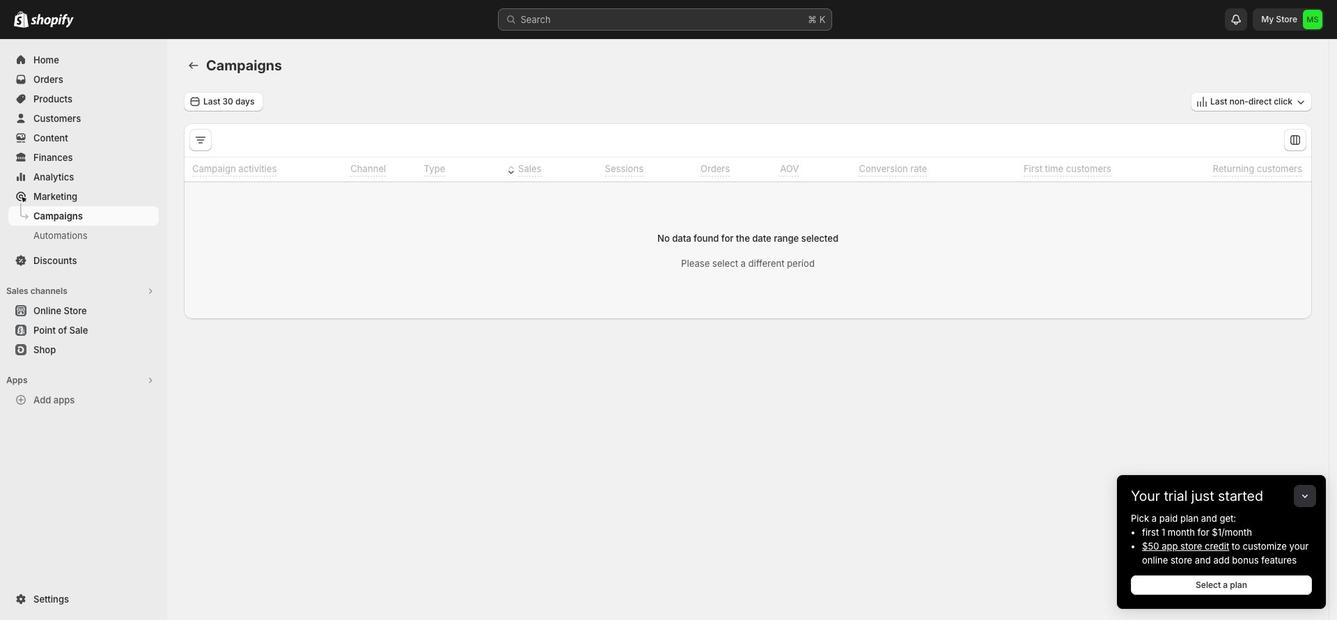 Task type: describe. For each thing, give the bounding box(es) containing it.
shopify image
[[31, 14, 74, 28]]

shopify image
[[14, 11, 29, 28]]



Task type: vqa. For each thing, say whether or not it's contained in the screenshot.
the Shopify image
yes



Task type: locate. For each thing, give the bounding box(es) containing it.
my store image
[[1303, 10, 1323, 29]]



